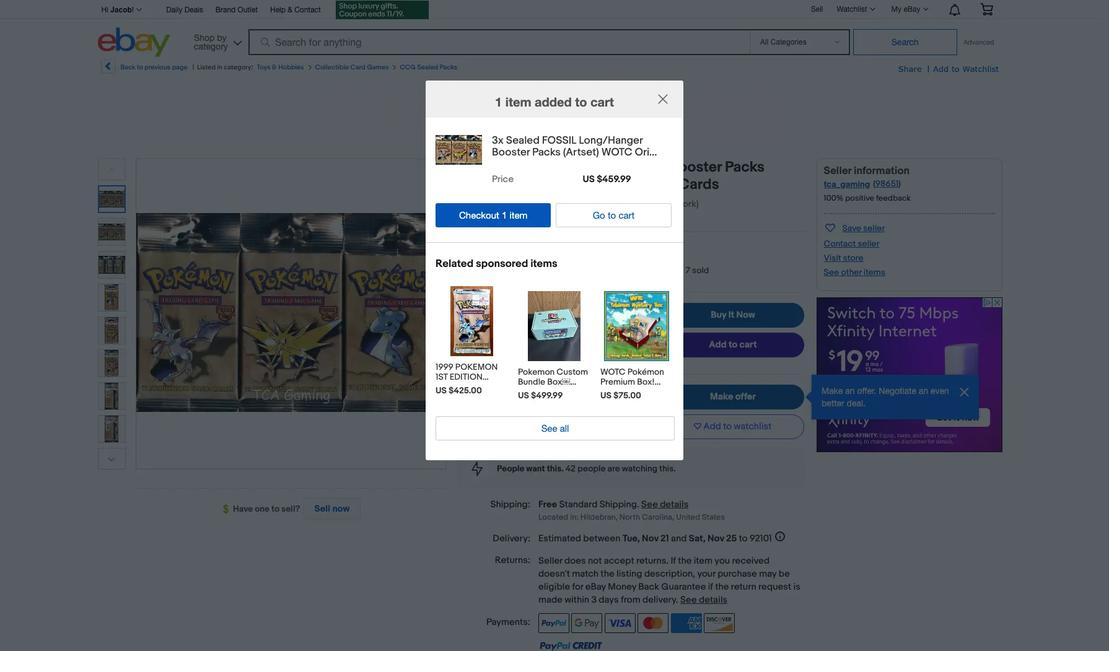 Task type: vqa. For each thing, say whether or not it's contained in the screenshot.
record to the middle
no



Task type: locate. For each thing, give the bounding box(es) containing it.
sell for sell now
[[314, 503, 330, 515]]

98651
[[876, 178, 899, 189]]

1 horizontal spatial seller
[[824, 165, 852, 177]]

1 horizontal spatial cards
[[679, 176, 719, 193]]

see inside free standard shipping . see details located in: hildebran, north carolina, united states
[[641, 499, 658, 511]]

0 horizontal spatial |
[[193, 63, 194, 71]]

seller does not accept returns. if the item you received doesn't match the listing description, your purchase may be eligible for
[[539, 555, 790, 593]]

1 vertical spatial if
[[708, 581, 713, 593]]

1 horizontal spatial if
[[708, 581, 713, 593]]

full
[[616, 329, 629, 341]]

your shopping cart image
[[979, 3, 994, 15]]

1 vertical spatial long/hanger
[[577, 159, 666, 176]]

1 vertical spatial add
[[709, 339, 727, 351]]

make an offer. negotiate an even better deal. tooltip
[[812, 375, 979, 419]]

vintage for $75.00
[[600, 386, 631, 397]]

us down bundle at the left of the page
[[518, 390, 529, 400]]

us $75.00
[[600, 390, 641, 400]]

booster
[[492, 146, 530, 159], [669, 159, 722, 176], [633, 386, 664, 397]]

seller inside button
[[863, 223, 885, 234]]

1 horizontal spatial vintage
[[600, 386, 631, 397]]

1 item added to cart dialog
[[0, 0, 1109, 651]]

the left last
[[521, 216, 533, 226]]

to down buy it now link
[[729, 339, 737, 351]]

0 horizontal spatial sell
[[314, 503, 330, 515]]

us up aerodactyl
[[583, 173, 595, 185]]

1 vertical spatial for
[[572, 581, 583, 593]]

paypal credit image
[[539, 641, 603, 651]]

request
[[758, 581, 791, 593]]

cart right added
[[591, 94, 614, 109]]

share button
[[898, 63, 922, 75]]

(artset) up get
[[457, 176, 508, 193]]

advanced link
[[957, 30, 1000, 55]]

1 horizontal spatial this.
[[659, 463, 676, 474]]

make up the better
[[822, 386, 843, 396]]

0 vertical spatial long/hanger
[[579, 134, 643, 147]]

contact right help
[[294, 6, 321, 14]]

paypal image
[[539, 614, 569, 634]]

ebay
[[904, 5, 920, 14], [585, 581, 606, 593]]

items right quantity:
[[530, 257, 557, 270]]

make offer
[[710, 391, 756, 403]]

1 horizontal spatial advertisement region
[[816, 297, 1002, 452]]

0 vertical spatial ebay
[[904, 5, 920, 14]]

see details link up the carolina,
[[641, 499, 689, 511]]

seller right save
[[863, 223, 885, 234]]

1
[[495, 94, 502, 109], [502, 210, 507, 220]]

see details link down guarantee
[[680, 595, 728, 606]]

nov left 25
[[708, 533, 724, 545]]

contact inside contact seller visit store see other items
[[824, 239, 856, 249]]

sealed up get
[[477, 159, 523, 176]]

0 vertical spatial (artset)
[[563, 146, 599, 159]]

wotc left ori...
[[601, 146, 632, 159]]

3x
[[492, 134, 504, 147], [457, 159, 474, 176], [492, 198, 502, 210]]

vintage inside the wotc pokémon premium box! vintage booster packs & cards! read for details
[[600, 386, 631, 397]]

pokemon
[[613, 176, 675, 193], [518, 366, 555, 377]]

0 horizontal spatial watchlist
[[837, 5, 867, 14]]

the inside if the return request is made within 3 days from delivery
[[715, 581, 729, 593]]

items right other at the right
[[864, 267, 885, 278]]

cards inside 3x sealed fossil long/hanger booster packs (artset) wotc original pokemon cards you get 3x packs (lapras + aerodactyl + zapdos artwork)
[[679, 176, 719, 193]]

picture 3 of 9 image
[[98, 252, 125, 278]]

paid
[[586, 329, 604, 341]]

negotiate
[[879, 386, 916, 396]]

see up the carolina,
[[641, 499, 658, 511]]

2 vertical spatial add
[[703, 421, 721, 433]]

0 horizontal spatial +
[[550, 386, 556, 397]]

sealed inside 3x sealed fossil long/hanger booster packs (artset) wotc original pokemon cards you get 3x packs (lapras + aerodactyl + zapdos artwork)
[[477, 159, 523, 176]]

save seller button
[[824, 221, 885, 235]]

0 horizontal spatial .
[[637, 499, 639, 511]]

0 horizontal spatial booster
[[492, 146, 530, 159]]

sealed right ccg
[[417, 63, 438, 71]]

0 vertical spatial fossil
[[542, 134, 577, 147]]

1 vertical spatial booster
[[669, 159, 722, 176]]

+ inside pokemon custom bundle box￼ vintage + 5 packs 2xgraded slabs, cards & more - wotc
[[550, 386, 556, 397]]

0 vertical spatial .
[[637, 499, 639, 511]]

seller for contact
[[858, 239, 880, 249]]

for inside seller does not accept returns. if the item you received doesn't match the listing description, your purchase may be eligible for
[[572, 581, 583, 593]]

seller for information
[[824, 165, 852, 177]]

you
[[715, 555, 730, 567]]

not
[[588, 555, 602, 567]]

0 horizontal spatial details
[[660, 499, 689, 511]]

details
[[635, 407, 663, 417]]

2 an from the left
[[919, 386, 928, 396]]

added
[[535, 94, 572, 109]]

$459.99 up aerodactyl
[[597, 173, 631, 185]]

sold
[[692, 265, 709, 276]]

visit
[[824, 253, 841, 263]]

sell
[[811, 5, 823, 13], [314, 503, 330, 515]]

1 vertical spatial cards
[[518, 407, 542, 417]]

seller for save
[[863, 223, 885, 234]]

make left "offer"
[[710, 391, 733, 403]]

item up your at the bottom of the page
[[694, 555, 713, 567]]

now
[[332, 503, 350, 515]]

aerodactyl
[[572, 198, 619, 210]]

& left cards!
[[626, 397, 632, 407]]

0 horizontal spatial an
[[845, 386, 855, 396]]

see inside "link"
[[541, 423, 557, 433]]

0 vertical spatial 1
[[495, 94, 502, 109]]

0 vertical spatial 3x
[[492, 134, 504, 147]]

0 horizontal spatial this.
[[547, 463, 564, 474]]

box￼
[[547, 376, 570, 387]]

seller inside seller does not accept returns. if the item you received doesn't match the listing description, your purchase may be eligible for
[[539, 555, 562, 567]]

1 vertical spatial ebay
[[585, 581, 606, 593]]

to right added
[[575, 94, 587, 109]]

+ left 5
[[550, 386, 556, 397]]

2 horizontal spatial booster
[[669, 159, 722, 176]]

1 horizontal spatial an
[[919, 386, 928, 396]]

us for 1999 pokemon 1st edition fossil booster pack trading cards wotc new sealed
[[436, 385, 447, 395]]

watchlist down advanced 'link'
[[963, 64, 999, 74]]

1 left added
[[495, 94, 502, 109]]

add to cart link
[[662, 333, 804, 358]]

0 horizontal spatial (artset)
[[457, 176, 508, 193]]

long/hanger inside 3x sealed fossil long/hanger booster packs (artset) wotc original pokemon cards you get 3x packs (lapras + aerodactyl + zapdos artwork)
[[577, 159, 666, 176]]

this. left 42
[[547, 463, 564, 474]]

read
[[600, 407, 621, 417]]

0 vertical spatial $459.99
[[597, 173, 631, 185]]

watchlist
[[837, 5, 867, 14], [963, 64, 999, 74]]

seller inside contact seller visit store see other items
[[858, 239, 880, 249]]

want
[[526, 463, 545, 474]]

hildebran,
[[580, 513, 618, 523]]

the down accept
[[601, 568, 614, 580]]

1 horizontal spatial cart
[[619, 210, 635, 220]]

collectible
[[315, 63, 349, 71]]

and
[[671, 533, 687, 545]]

us for pokemon custom bundle box￼ vintage + 5 packs 2xgraded slabs, cards & more - wotc
[[518, 390, 529, 400]]

1 horizontal spatial sell
[[811, 5, 823, 13]]

1 vertical spatial 3x
[[457, 159, 474, 176]]

add to watchlist
[[703, 421, 772, 433]]

to right go
[[608, 210, 616, 220]]

0 vertical spatial us $459.99
[[583, 173, 631, 185]]

long/hanger down ori...
[[577, 159, 666, 176]]

0 horizontal spatial advertisement region
[[324, 90, 775, 146]]

3x inside 3x sealed fossil long/hanger booster packs (artset) wotc ori...
[[492, 134, 504, 147]]

0 vertical spatial for
[[623, 407, 633, 417]]

booster inside 3x sealed fossil long/hanger booster packs (artset) wotc original pokemon cards you get 3x packs (lapras + aerodactyl + zapdos artwork)
[[669, 159, 722, 176]]

vintage inside pokemon custom bundle box￼ vintage + 5 packs 2xgraded slabs, cards & more - wotc
[[518, 386, 549, 397]]

1 vertical spatial seller
[[539, 555, 562, 567]]

vintage for $499.99
[[518, 386, 549, 397]]

1 vertical spatial see details link
[[680, 595, 728, 606]]

ebay right my
[[904, 5, 920, 14]]

back inside back to previous page link
[[121, 63, 135, 71]]

1 horizontal spatial watchlist
[[963, 64, 999, 74]]

1 horizontal spatial nov
[[708, 533, 724, 545]]

. up north
[[637, 499, 639, 511]]

wotc up us $75.00
[[600, 366, 626, 377]]

1 an from the left
[[845, 386, 855, 396]]

sealed inside 3x sealed fossil long/hanger booster packs (artset) wotc ori...
[[506, 134, 540, 147]]

0 horizontal spatial vintage
[[518, 386, 549, 397]]

us $459.99
[[583, 173, 631, 185], [530, 303, 613, 322]]

in:
[[570, 513, 579, 523]]

ebay down match
[[585, 581, 606, 593]]

contact inside 'link'
[[294, 6, 321, 14]]

seller up doesn't
[[539, 555, 562, 567]]

for up within
[[572, 581, 583, 593]]

/ 7 sold
[[678, 265, 709, 276]]

make inside make an offer. negotiate an even better deal.
[[822, 386, 843, 396]]

1 horizontal spatial booster
[[633, 386, 664, 397]]

0 horizontal spatial 3
[[469, 216, 474, 226]]

0 horizontal spatial for
[[572, 581, 583, 593]]

0 horizontal spatial pokemon
[[518, 366, 555, 377]]

1 horizontal spatial +
[[564, 198, 570, 210]]

booster inside 3x sealed fossil long/hanger booster packs (artset) wotc ori...
[[492, 146, 530, 159]]

1 vertical spatial sealed
[[506, 134, 540, 147]]

wotc up (lapras
[[511, 176, 553, 193]]

3x up you
[[457, 159, 474, 176]]

2 vintage from the left
[[600, 386, 631, 397]]

1 vintage from the left
[[518, 386, 549, 397]]

item inside seller does not accept returns. if the item you received doesn't match the listing description, your purchase may be eligible for
[[694, 555, 713, 567]]

pokemon inside 3x sealed fossil long/hanger booster packs (artset) wotc original pokemon cards you get 3x packs (lapras + aerodactyl + zapdos artwork)
[[613, 176, 675, 193]]

visa image
[[605, 614, 636, 634]]

in left full
[[606, 329, 614, 341]]

1 vertical spatial details
[[699, 595, 728, 606]]

picture 5 of 9 image
[[98, 317, 125, 344]]

watchlist right sell link
[[837, 5, 867, 14]]

banner
[[98, 0, 1002, 60]]

long/hanger up 3x sealed fossil long/hanger booster packs (artset) wotc original pokemon cards you get 3x packs (lapras + aerodactyl + zapdos artwork) on the top of page
[[579, 134, 643, 147]]

items
[[530, 257, 557, 270], [864, 267, 885, 278]]

0 horizontal spatial nov
[[642, 533, 659, 545]]

. down guarantee
[[676, 595, 678, 606]]

see down guarantee
[[680, 595, 697, 606]]

deals
[[184, 6, 203, 14]]

ccg sealed packs
[[400, 63, 457, 71]]

3 down you
[[469, 216, 474, 226]]

an left even
[[919, 386, 928, 396]]

no interest if paid in full in 6 mo on $99+ with paypal credit*
[[530, 329, 646, 364]]

booster up details
[[633, 386, 664, 397]]

on
[[545, 341, 556, 353]]

0 vertical spatial cards
[[679, 176, 719, 193]]

add
[[933, 64, 949, 74], [709, 339, 727, 351], [703, 421, 721, 433]]

1 vertical spatial 3
[[591, 595, 597, 606]]

seller inside 'seller information tca_gaming ( 98651 ) 100% positive feedback'
[[824, 165, 852, 177]]

packs inside 3x sealed fossil long/hanger booster packs (artset) wotc ori...
[[532, 146, 561, 159]]

an up deal.
[[845, 386, 855, 396]]

the right if on the right
[[678, 555, 692, 567]]

add for add to watchlist
[[703, 421, 721, 433]]

sell inside account navigation
[[811, 5, 823, 13]]

& right toys
[[272, 63, 277, 71]]

item left last
[[510, 210, 528, 220]]

0 vertical spatial seller
[[824, 165, 852, 177]]

0 horizontal spatial seller
[[539, 555, 562, 567]]

$459.99 up "paid"
[[554, 303, 613, 322]]

fossil
[[542, 134, 577, 147], [526, 159, 574, 176], [436, 382, 464, 392]]

pokemon down credit*
[[518, 366, 555, 377]]

see left the all
[[541, 423, 557, 433]]

the down the purchase
[[715, 581, 729, 593]]

1 horizontal spatial items
[[864, 267, 885, 278]]

best
[[477, 385, 496, 397]]

your
[[697, 568, 716, 580]]

& right help
[[288, 6, 292, 14]]

1 horizontal spatial .
[[676, 595, 678, 606]]

7
[[686, 265, 690, 276]]

for inside the wotc pokémon premium box! vintage booster packs & cards! read for details
[[623, 407, 633, 417]]

(artset) inside 3x sealed fossil long/hanger booster packs (artset) wotc ori...
[[563, 146, 599, 159]]

2xgraded
[[518, 397, 557, 407]]

picture 1 of 9 image
[[99, 187, 124, 212]]

1 right get
[[502, 210, 507, 220]]

back up delivery
[[638, 581, 659, 593]]

see down the "visit" at right
[[824, 267, 839, 278]]

premium
[[600, 376, 635, 387]]

related
[[436, 257, 473, 270]]

& left more
[[544, 407, 550, 417]]

2 vertical spatial cart
[[740, 339, 757, 351]]

if down your at the bottom of the page
[[708, 581, 713, 593]]

ccg sealed packs link
[[400, 63, 457, 71]]

us $499.99
[[518, 390, 563, 400]]

sell?
[[281, 504, 300, 514]]

1 vertical spatial watchlist
[[963, 64, 999, 74]]

0 vertical spatial add
[[933, 64, 949, 74]]

fossil inside 3x sealed fossil long/hanger booster packs (artset) wotc ori...
[[542, 134, 577, 147]]

to left watchlist
[[723, 421, 732, 433]]

1 vertical spatial cart
[[619, 210, 635, 220]]

0 horizontal spatial cart
[[591, 94, 614, 109]]

1 horizontal spatial make
[[822, 386, 843, 396]]

bundle
[[518, 376, 545, 387]]

0 horizontal spatial back
[[121, 63, 135, 71]]

0 vertical spatial pokemon
[[613, 176, 675, 193]]

1 nov from the left
[[642, 533, 659, 545]]

if inside if the return request is made within 3 days from delivery
[[708, 581, 713, 593]]

0 vertical spatial seller
[[863, 223, 885, 234]]

packs inside pokemon custom bundle box￼ vintage + 5 packs 2xgraded slabs, cards & more - wotc
[[565, 386, 588, 397]]

add to watchlist link
[[933, 63, 999, 75]]

item
[[505, 94, 531, 109], [510, 210, 528, 220], [694, 555, 713, 567]]

sell left now
[[314, 503, 330, 515]]

original
[[557, 176, 610, 193]]

advertisement region for listed in category:
[[324, 90, 775, 146]]

0 horizontal spatial if
[[579, 329, 584, 341]]

offer:
[[498, 385, 523, 397]]

us $459.99 up interest
[[530, 303, 613, 322]]

wotc inside the wotc pokémon premium box! vintage booster packs & cards! read for details
[[600, 366, 626, 377]]

items inside "1 item added to cart" document
[[530, 257, 557, 270]]

0 vertical spatial advertisement region
[[324, 90, 775, 146]]

have one to sell?
[[233, 504, 300, 514]]

other
[[841, 267, 862, 278]]

daily deals
[[166, 6, 203, 14]]

1 vertical spatial pokemon
[[518, 366, 555, 377]]

cart down "now"
[[740, 339, 757, 351]]

returns.
[[636, 555, 669, 567]]

delivery
[[643, 595, 676, 606]]

add down buy
[[709, 339, 727, 351]]

3x up price
[[492, 134, 504, 147]]

0 vertical spatial contact
[[294, 6, 321, 14]]

0 horizontal spatial cards
[[518, 407, 542, 417]]

Quantity: text field
[[539, 260, 566, 281]]

None submit
[[853, 29, 957, 55]]

booster up price
[[492, 146, 530, 159]]

us for price
[[583, 173, 595, 185]]

cards inside pokemon custom bundle box￼ vintage + 5 packs 2xgraded slabs, cards & more - wotc
[[518, 407, 542, 417]]

us $459.99 up aerodactyl
[[583, 173, 631, 185]]

(artset) for original
[[457, 176, 508, 193]]

(artset) for ori...
[[563, 146, 599, 159]]

+ up "hours"
[[564, 198, 570, 210]]

100%
[[824, 193, 844, 203]]

2 vertical spatial item
[[694, 555, 713, 567]]

payments:
[[486, 617, 530, 629]]

& inside 'link'
[[288, 6, 292, 14]]

match
[[572, 568, 599, 580]]

nov left 21
[[642, 533, 659, 545]]

contact up visit store link
[[824, 239, 856, 249]]

cards for booster
[[679, 176, 719, 193]]

advertisement region for (
[[816, 297, 1002, 452]]

estimated
[[539, 533, 581, 545]]

with
[[582, 341, 600, 353]]

ebay money back guarantee
[[585, 581, 706, 593]]

us down 1st
[[436, 385, 447, 395]]

if the return request is made within 3 days from delivery
[[539, 581, 800, 606]]

1 vertical spatial $459.99
[[554, 303, 613, 322]]

return
[[731, 581, 756, 593]]

1 horizontal spatial ebay
[[904, 5, 920, 14]]

item left added
[[505, 94, 531, 109]]

0 vertical spatial back
[[121, 63, 135, 71]]

3x right get
[[492, 198, 502, 210]]

money
[[608, 581, 636, 593]]

make for make an offer. negotiate an even better deal.
[[822, 386, 843, 396]]

this.
[[547, 463, 564, 474], [659, 463, 676, 474]]

0 horizontal spatial ebay
[[585, 581, 606, 593]]

the
[[521, 216, 533, 226], [678, 555, 692, 567], [601, 568, 614, 580], [715, 581, 729, 593]]

add down make offer link
[[703, 421, 721, 433]]

items inside contact seller visit store see other items
[[864, 267, 885, 278]]

details up united
[[660, 499, 689, 511]]

free
[[539, 499, 557, 511]]

1 horizontal spatial 3
[[591, 595, 597, 606]]

paypal
[[602, 341, 629, 353]]

in left 6
[[631, 329, 638, 341]]

0 vertical spatial 3
[[469, 216, 474, 226]]

ebay inside account navigation
[[904, 5, 920, 14]]

pokemon up the zapdos
[[613, 176, 675, 193]]

for down $75.00
[[623, 407, 633, 417]]

this. right watching
[[659, 463, 676, 474]]

seller down save seller at the right
[[858, 239, 880, 249]]

(artset) inside 3x sealed fossil long/hanger booster packs (artset) wotc original pokemon cards you get 3x packs (lapras + aerodactyl + zapdos artwork)
[[457, 176, 508, 193]]

1 item added to cart
[[495, 94, 614, 109]]

add inside button
[[703, 421, 721, 433]]

previous
[[145, 63, 171, 71]]

master card image
[[638, 614, 669, 634]]

3 left the days
[[591, 595, 597, 606]]

fossil for original
[[526, 159, 574, 176]]

all
[[560, 423, 569, 433]]

to inside button
[[723, 421, 732, 433]]

1 horizontal spatial pokemon
[[613, 176, 675, 193]]

booster up artwork)
[[669, 159, 722, 176]]

cards up artwork)
[[679, 176, 719, 193]]

1 horizontal spatial for
[[623, 407, 633, 417]]

0 vertical spatial booster
[[492, 146, 530, 159]]

for
[[623, 407, 633, 417], [572, 581, 583, 593]]

0 horizontal spatial items
[[530, 257, 557, 270]]

2 vertical spatial 3x
[[492, 198, 502, 210]]

2 vertical spatial booster
[[633, 386, 664, 397]]

wotc down best
[[467, 402, 492, 412]]

| left listed
[[193, 63, 194, 71]]

brand outlet
[[215, 6, 258, 14]]

make for make offer
[[710, 391, 733, 403]]

1 vertical spatial advertisement region
[[816, 297, 1002, 452]]

picture 8 of 9 image
[[98, 416, 125, 442]]

0 vertical spatial item
[[505, 94, 531, 109]]

us up read
[[600, 390, 612, 400]]

cards down us $499.99 on the bottom
[[518, 407, 542, 417]]

wotc inside 3x sealed fossil long/hanger booster packs (artset) wotc ori...
[[601, 146, 632, 159]]

seller up tca_gaming
[[824, 165, 852, 177]]

long/hanger
[[579, 134, 643, 147], [577, 159, 666, 176]]

0 vertical spatial sell
[[811, 5, 823, 13]]

shipping
[[600, 499, 637, 511]]

sealed up price
[[506, 134, 540, 147]]

details up discover image
[[699, 595, 728, 606]]

0 vertical spatial watchlist
[[837, 5, 867, 14]]

add right share
[[933, 64, 949, 74]]

sealed for original
[[477, 159, 523, 176]]

card
[[350, 63, 365, 71]]

0 vertical spatial details
[[660, 499, 689, 511]]

if left "paid"
[[579, 329, 584, 341]]

add for add to cart
[[709, 339, 727, 351]]

account navigation
[[98, 0, 1002, 21]]

0 vertical spatial if
[[579, 329, 584, 341]]

advertisement region
[[324, 90, 775, 146], [816, 297, 1002, 452]]

(
[[873, 178, 876, 189]]

3 watched in the last 24 hours
[[469, 216, 586, 226]]

fossil inside 3x sealed fossil long/hanger booster packs (artset) wotc original pokemon cards you get 3x packs (lapras + aerodactyl + zapdos artwork)
[[526, 159, 574, 176]]

checkout
[[459, 210, 499, 220]]

1 horizontal spatial back
[[638, 581, 659, 593]]

sell left watchlist link
[[811, 5, 823, 13]]

long/hanger inside 3x sealed fossil long/hanger booster packs (artset) wotc ori...
[[579, 134, 643, 147]]



Task type: describe. For each thing, give the bounding box(es) containing it.
banner containing sell
[[98, 0, 1002, 60]]

estimated between tue, nov 21 and sat, nov 25 to 92101
[[539, 533, 772, 545]]

delivery:
[[493, 533, 530, 545]]

price
[[492, 173, 514, 185]]

make offer link
[[662, 385, 804, 410]]

3x for original
[[457, 159, 474, 176]]

even
[[931, 386, 949, 396]]

cart for go
[[619, 210, 635, 220]]

42
[[566, 463, 576, 474]]

dollar sign image
[[223, 505, 233, 514]]

picture 2 of 9 image
[[98, 219, 125, 245]]

visit store link
[[824, 253, 863, 263]]

go to cart link
[[556, 203, 671, 227]]

returns:
[[495, 555, 530, 567]]

located
[[539, 513, 568, 523]]

add inside share | add to watchlist
[[933, 64, 949, 74]]

1 this. from the left
[[547, 463, 564, 474]]

wotc inside 3x sealed fossil long/hanger booster packs (artset) wotc original pokemon cards you get 3x packs (lapras + aerodactyl + zapdos artwork)
[[511, 176, 553, 193]]

1 horizontal spatial |
[[928, 64, 930, 74]]

$499.99
[[531, 390, 563, 400]]

pokemon custom bundle box￼ vintage + 5 packs 2xgraded slabs, cards & more - wotc
[[518, 366, 588, 427]]

cards for vintage
[[518, 407, 542, 417]]

games
[[367, 63, 389, 71]]

wotc pokémon premium box! vintage booster packs & cards! read for details
[[600, 366, 664, 417]]

1st
[[436, 371, 448, 382]]

daily deals link
[[166, 4, 203, 17]]

booster for ori...
[[492, 146, 530, 159]]

no
[[530, 329, 542, 341]]

page
[[172, 63, 188, 71]]

0 vertical spatial sealed
[[417, 63, 438, 71]]

pack
[[436, 392, 458, 402]]

packs inside the wotc pokémon premium box! vintage booster packs & cards! read for details
[[600, 397, 624, 407]]

& inside pokemon custom bundle box￼ vintage + 5 packs 2xgraded slabs, cards & more - wotc
[[544, 407, 550, 417]]

seller for does
[[539, 555, 562, 567]]

. inside free standard shipping . see details located in: hildebran, north carolina, united states
[[637, 499, 639, 511]]

-
[[574, 407, 578, 417]]

to right 25
[[739, 533, 748, 545]]

to inside share | add to watchlist
[[952, 64, 960, 74]]

collectible card games link
[[315, 63, 389, 71]]

3 inside if the return request is made within 3 days from delivery
[[591, 595, 597, 606]]

1 item added to cart document
[[426, 80, 683, 460]]

booster inside the wotc pokémon premium box! vintage booster packs & cards! read for details
[[633, 386, 664, 397]]

cart for add
[[740, 339, 757, 351]]

listed
[[197, 63, 216, 71]]

days
[[599, 595, 619, 606]]

quantity:
[[491, 265, 530, 276]]

trading
[[460, 392, 497, 402]]

booster for original
[[669, 159, 722, 176]]

north
[[619, 513, 640, 523]]

us $459.99 inside "1 item added to cart" document
[[583, 173, 631, 185]]

0 vertical spatial cart
[[591, 94, 614, 109]]

brand outlet link
[[215, 4, 258, 17]]

if inside no interest if paid in full in 6 mo on $99+ with paypal credit*
[[579, 329, 584, 341]]

have
[[233, 504, 253, 514]]

sell for sell
[[811, 5, 823, 13]]

3x sealed fossil long/hanger booster packs (artset) wotc original pokemon cards image
[[436, 135, 482, 165]]

in right listed
[[217, 63, 222, 71]]

last
[[535, 216, 550, 226]]

21
[[661, 533, 669, 545]]

us for wotc pokémon premium box! vintage booster packs & cards! read for details
[[600, 390, 612, 400]]

wotc inside pokemon custom bundle box￼ vintage + 5 packs 2xgraded slabs, cards & more - wotc
[[518, 417, 543, 427]]

guarantee
[[661, 581, 706, 593]]

people
[[578, 463, 606, 474]]

mo
[[530, 341, 543, 353]]

interest
[[544, 329, 577, 341]]

more
[[552, 407, 572, 417]]

get the coupon image
[[336, 1, 429, 19]]

see inside contact seller visit store see other items
[[824, 267, 839, 278]]

help
[[270, 6, 286, 14]]

tca_gaming link
[[824, 179, 870, 190]]

american express image
[[671, 614, 702, 634]]

)
[[899, 178, 901, 189]]

watchlist inside share | add to watchlist
[[963, 64, 999, 74]]

my ebay
[[891, 5, 920, 14]]

5
[[558, 386, 563, 397]]

with details__icon image
[[472, 462, 483, 476]]

in right watched
[[512, 216, 519, 226]]

checkout 1 item
[[459, 210, 528, 220]]

it
[[729, 309, 734, 321]]

long/hanger for ori...
[[579, 134, 643, 147]]

add to watchlist button
[[662, 414, 804, 439]]

google pay image
[[572, 614, 603, 634]]

be
[[779, 568, 790, 580]]

$459.99 inside "1 item added to cart" document
[[597, 173, 631, 185]]

wotc inside 1999 pokemon 1st edition fossil booster pack trading cards wotc new sealed
[[467, 402, 492, 412]]

1 horizontal spatial details
[[699, 595, 728, 606]]

to right one
[[271, 504, 279, 514]]

positive
[[845, 193, 874, 203]]

get
[[476, 198, 490, 210]]

fossil for ori...
[[542, 134, 577, 147]]

save seller
[[842, 223, 885, 234]]

box!
[[637, 376, 655, 387]]

people
[[497, 463, 525, 474]]

fossil inside 1999 pokemon 1st edition fossil booster pack trading cards wotc new sealed
[[436, 382, 464, 392]]

to left previous
[[137, 63, 143, 71]]

watched
[[476, 216, 510, 226]]

& inside the wotc pokémon premium box! vintage booster packs & cards! read for details
[[626, 397, 632, 407]]

sell now
[[314, 503, 350, 515]]

1 vertical spatial .
[[676, 595, 678, 606]]

92101
[[750, 533, 772, 545]]

2 this. from the left
[[659, 463, 676, 474]]

hours
[[564, 216, 586, 226]]

make an offer. negotiate an even better deal.
[[822, 386, 949, 408]]

toys
[[257, 63, 271, 71]]

related sponsored items
[[436, 257, 557, 270]]

long/hanger for original
[[577, 159, 666, 176]]

2 nov from the left
[[708, 533, 724, 545]]

people want this. 42 people are watching this.
[[497, 463, 676, 474]]

deal.
[[847, 398, 866, 408]]

one
[[255, 504, 270, 514]]

watchlist link
[[830, 2, 881, 17]]

see all link
[[436, 416, 675, 440]]

24
[[552, 216, 562, 226]]

pokemon inside pokemon custom bundle box￼ vintage + 5 packs 2xgraded slabs, cards & more - wotc
[[518, 366, 555, 377]]

picture 4 of 9 image
[[98, 284, 125, 311]]

us up no
[[530, 303, 550, 322]]

details inside free standard shipping . see details located in: hildebran, north carolina, united states
[[660, 499, 689, 511]]

2 horizontal spatial +
[[621, 198, 627, 210]]

toys & hobbies
[[257, 63, 304, 71]]

watchlist
[[734, 421, 772, 433]]

0 vertical spatial see details link
[[641, 499, 689, 511]]

1 vertical spatial 1
[[502, 210, 507, 220]]

sealed for ori...
[[506, 134, 540, 147]]

seller information tca_gaming ( 98651 ) 100% positive feedback
[[824, 165, 911, 203]]

watchlist inside account navigation
[[837, 5, 867, 14]]

feedback
[[876, 193, 911, 203]]

| listed in category:
[[193, 63, 253, 71]]

$425.00
[[449, 385, 482, 395]]

offer.
[[857, 386, 876, 396]]

3x for ori...
[[492, 134, 504, 147]]

sat,
[[689, 533, 706, 545]]

sell now link
[[300, 498, 361, 520]]

picture 6 of 9 image
[[98, 350, 125, 377]]

may
[[759, 568, 777, 580]]

1 vertical spatial back
[[638, 581, 659, 593]]

share
[[898, 64, 922, 74]]

discover image
[[704, 614, 735, 634]]

1 vertical spatial item
[[510, 210, 528, 220]]

3x sealed fossil long/hanger booster packs (artset) wotc original pokemon cards - picture 1 of 9 image
[[136, 213, 446, 412]]

store
[[843, 253, 863, 263]]

does
[[565, 555, 586, 567]]

tca_gaming
[[824, 179, 870, 190]]

are
[[608, 463, 620, 474]]

1 vertical spatial us $459.99
[[530, 303, 613, 322]]

6
[[640, 329, 646, 341]]

artwork)
[[663, 198, 699, 210]]

picture 7 of 9 image
[[98, 383, 125, 410]]



